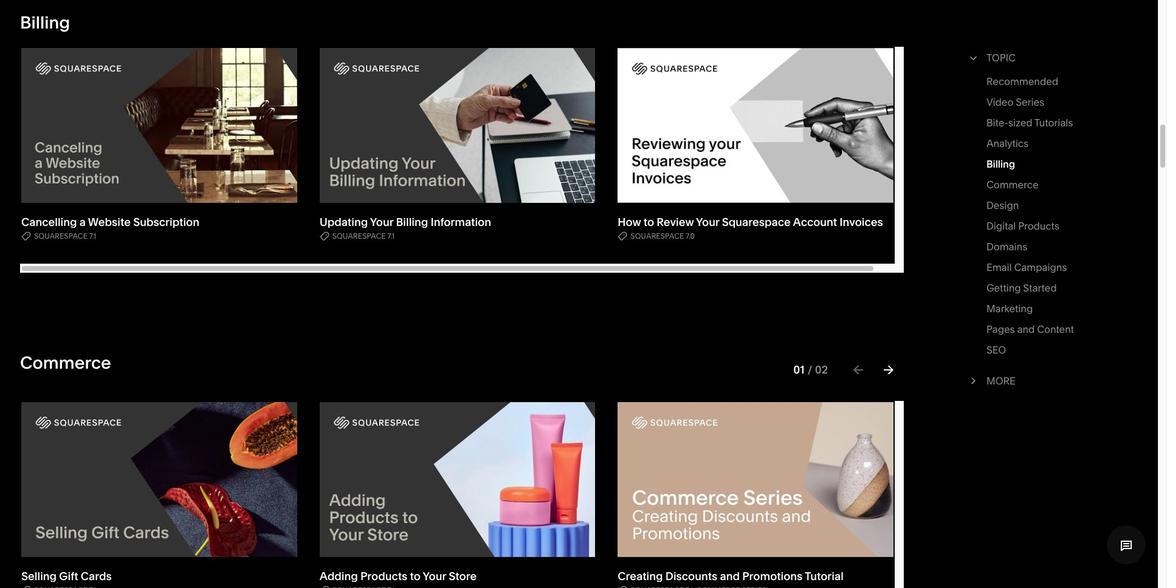 Task type: locate. For each thing, give the bounding box(es) containing it.
billing
[[20, 12, 70, 33], [987, 158, 1016, 170], [396, 215, 428, 229]]

video
[[987, 96, 1014, 108]]

and down 'marketing' link
[[1018, 324, 1035, 336]]

2 horizontal spatial your
[[696, 215, 720, 229]]

a
[[80, 215, 86, 229]]

more
[[987, 375, 1016, 387]]

1 horizontal spatial to
[[644, 215, 654, 229]]

subscription
[[133, 215, 200, 229]]

seo
[[987, 344, 1007, 356]]

0 vertical spatial billing
[[20, 12, 70, 33]]

store
[[449, 570, 477, 584]]

your
[[370, 215, 394, 229], [696, 215, 720, 229], [423, 570, 446, 584]]

getting started link
[[987, 280, 1057, 300]]

7.1 down "website"
[[89, 232, 96, 241]]

7.1 down updating your billing information
[[388, 232, 395, 241]]

0 horizontal spatial squarespace 7.1
[[34, 232, 96, 241]]

video series link
[[987, 94, 1045, 114]]

1 squarespace 7.1 from the left
[[34, 232, 96, 241]]

bite-sized tutorials link
[[987, 114, 1074, 135]]

7.1 for website
[[89, 232, 96, 241]]

2 vertical spatial billing
[[396, 215, 428, 229]]

digital products link
[[987, 218, 1060, 238]]

products
[[1019, 220, 1060, 232], [361, 570, 408, 584]]

digital products
[[987, 220, 1060, 232]]

0 horizontal spatial commerce
[[20, 353, 111, 374]]

review
[[657, 215, 694, 229]]

7.1
[[89, 232, 96, 241], [388, 232, 395, 241]]

products for digital
[[1019, 220, 1060, 232]]

campaigns
[[1015, 262, 1068, 274]]

squarespace down the cancelling at the left of the page
[[34, 232, 88, 241]]

getting started
[[987, 282, 1057, 294]]

your left store
[[423, 570, 446, 584]]

squarespace down updating
[[332, 232, 386, 241]]

/
[[808, 363, 813, 377]]

0 horizontal spatial to
[[410, 570, 421, 584]]

products inside digital products link
[[1019, 220, 1060, 232]]

0 horizontal spatial and
[[720, 570, 740, 584]]

squarespace 7.1 for updating
[[332, 232, 395, 241]]

selling gift cards
[[21, 570, 112, 584]]

products for adding
[[361, 570, 408, 584]]

1 horizontal spatial and
[[1018, 324, 1035, 336]]

0 vertical spatial products
[[1019, 220, 1060, 232]]

to left store
[[410, 570, 421, 584]]

pages and content link
[[987, 321, 1075, 342]]

your right updating
[[370, 215, 394, 229]]

to right how
[[644, 215, 654, 229]]

products right adding
[[361, 570, 408, 584]]

1 horizontal spatial 7.1
[[388, 232, 395, 241]]

0 horizontal spatial products
[[361, 570, 408, 584]]

squarespace 7.1
[[34, 232, 96, 241], [332, 232, 395, 241]]

1 vertical spatial products
[[361, 570, 408, 584]]

promotions
[[743, 570, 803, 584]]

2 horizontal spatial billing
[[987, 158, 1016, 170]]

7.1 for billing
[[388, 232, 395, 241]]

02
[[815, 363, 828, 377]]

and right discounts
[[720, 570, 740, 584]]

and
[[1018, 324, 1035, 336], [720, 570, 740, 584]]

domains link
[[987, 238, 1028, 259]]

marketing link
[[987, 300, 1033, 321]]

recommended link
[[987, 73, 1059, 94]]

0 horizontal spatial 7.1
[[89, 232, 96, 241]]

adding
[[320, 570, 358, 584]]

selling
[[21, 570, 57, 584]]

0 vertical spatial and
[[1018, 324, 1035, 336]]

1 vertical spatial to
[[410, 570, 421, 584]]

1 7.1 from the left
[[89, 232, 96, 241]]

squarespace
[[722, 215, 791, 229], [34, 232, 88, 241], [332, 232, 386, 241], [631, 232, 684, 241]]

to
[[644, 215, 654, 229], [410, 570, 421, 584]]

information
[[431, 215, 491, 229]]

products right digital
[[1019, 220, 1060, 232]]

commerce
[[987, 179, 1039, 191], [20, 353, 111, 374]]

squarespace for how to review your squarespace account invoices
[[631, 232, 684, 241]]

1 horizontal spatial squarespace 7.1
[[332, 232, 395, 241]]

0 vertical spatial commerce
[[987, 179, 1039, 191]]

squarespace down the review on the top of page
[[631, 232, 684, 241]]

01 / 02
[[794, 363, 828, 377]]

squarespace 7.1 down the cancelling at the left of the page
[[34, 232, 96, 241]]

your right the review on the top of page
[[696, 215, 720, 229]]

1 horizontal spatial your
[[423, 570, 446, 584]]

2 7.1 from the left
[[388, 232, 395, 241]]

2 squarespace 7.1 from the left
[[332, 232, 395, 241]]

squarespace 7.1 down updating
[[332, 232, 395, 241]]

1 horizontal spatial products
[[1019, 220, 1060, 232]]

website
[[88, 215, 131, 229]]



Task type: vqa. For each thing, say whether or not it's contained in the screenshot.
billing
yes



Task type: describe. For each thing, give the bounding box(es) containing it.
seo link
[[987, 342, 1007, 362]]

01
[[794, 363, 805, 377]]

cancelling
[[21, 215, 77, 229]]

email
[[987, 262, 1012, 274]]

content
[[1038, 324, 1075, 336]]

account
[[793, 215, 838, 229]]

squarespace 7.1 for cancelling
[[34, 232, 96, 241]]

1 vertical spatial commerce
[[20, 353, 111, 374]]

squarespace for cancelling a website subscription
[[34, 232, 88, 241]]

billing link
[[987, 156, 1016, 176]]

cancelling a website subscription
[[21, 215, 200, 229]]

topic link
[[987, 49, 1118, 66]]

0 horizontal spatial your
[[370, 215, 394, 229]]

squarespace for updating your billing information
[[332, 232, 386, 241]]

email campaigns
[[987, 262, 1068, 274]]

design link
[[987, 197, 1019, 218]]

squarespace left account
[[722, 215, 791, 229]]

your for adding products to your store
[[423, 570, 446, 584]]

topic button
[[967, 43, 1118, 73]]

adding products to your store
[[320, 570, 477, 584]]

topic
[[987, 52, 1016, 64]]

video series
[[987, 96, 1045, 108]]

creating discounts and promotions tutorial
[[618, 570, 844, 584]]

analytics link
[[987, 135, 1029, 156]]

more button
[[967, 366, 1118, 397]]

gift
[[59, 570, 78, 584]]

recommended
[[987, 75, 1059, 88]]

creating
[[618, 570, 663, 584]]

tutorial
[[805, 570, 844, 584]]

discounts
[[666, 570, 718, 584]]

0 horizontal spatial billing
[[20, 12, 70, 33]]

0 vertical spatial to
[[644, 215, 654, 229]]

1 vertical spatial and
[[720, 570, 740, 584]]

pages
[[987, 324, 1015, 336]]

getting
[[987, 282, 1021, 294]]

email campaigns link
[[987, 259, 1068, 280]]

series
[[1016, 96, 1045, 108]]

domains
[[987, 241, 1028, 253]]

how to review your squarespace account invoices
[[618, 215, 884, 229]]

design
[[987, 199, 1019, 212]]

bite-sized tutorials
[[987, 117, 1074, 129]]

7.0
[[686, 232, 695, 241]]

updating your billing information
[[320, 215, 491, 229]]

how
[[618, 215, 641, 229]]

pages and content
[[987, 324, 1075, 336]]

commerce link
[[987, 176, 1039, 197]]

1 horizontal spatial billing
[[396, 215, 428, 229]]

1 vertical spatial billing
[[987, 158, 1016, 170]]

sized
[[1009, 117, 1033, 129]]

your for how to review your squarespace account invoices
[[696, 215, 720, 229]]

digital
[[987, 220, 1016, 232]]

more link
[[987, 373, 1118, 390]]

updating
[[320, 215, 368, 229]]

started
[[1024, 282, 1057, 294]]

squarespace 7.0
[[631, 232, 695, 241]]

analytics
[[987, 137, 1029, 150]]

cards
[[81, 570, 112, 584]]

tutorials
[[1035, 117, 1074, 129]]

invoices
[[840, 215, 884, 229]]

marketing
[[987, 303, 1033, 315]]

1 horizontal spatial commerce
[[987, 179, 1039, 191]]

bite-
[[987, 117, 1009, 129]]



